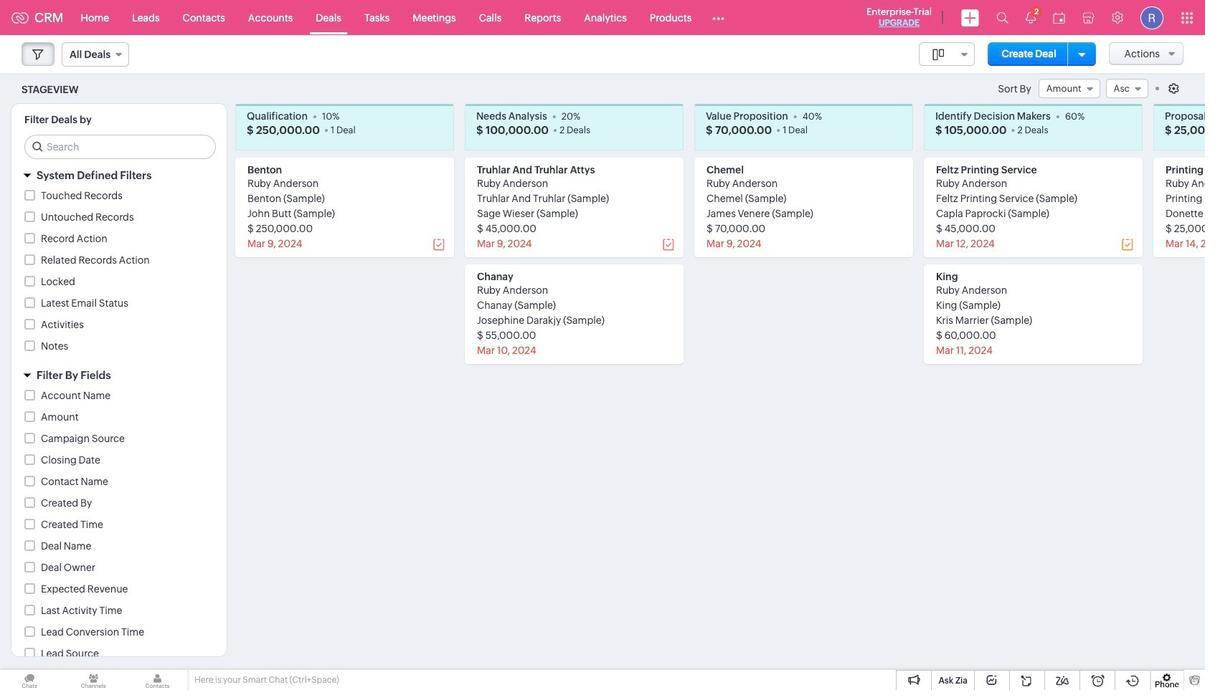 Task type: locate. For each thing, give the bounding box(es) containing it.
Search text field
[[25, 136, 215, 159]]

size image
[[932, 48, 944, 61]]

None field
[[62, 42, 129, 67], [919, 42, 975, 66], [1039, 79, 1100, 98], [1106, 79, 1148, 98], [62, 42, 129, 67], [1039, 79, 1100, 98], [1106, 79, 1148, 98]]

profile image
[[1141, 6, 1164, 29]]

search image
[[996, 11, 1009, 24]]

logo image
[[11, 12, 29, 23]]

Other Modules field
[[703, 6, 734, 29]]

calendar image
[[1053, 12, 1065, 23]]

create menu image
[[961, 9, 979, 26]]

search element
[[988, 0, 1017, 35]]



Task type: describe. For each thing, give the bounding box(es) containing it.
channels image
[[64, 671, 123, 691]]

none field size
[[919, 42, 975, 66]]

chats image
[[0, 671, 59, 691]]

create menu element
[[953, 0, 988, 35]]

profile element
[[1132, 0, 1172, 35]]

signals element
[[1017, 0, 1044, 35]]

contacts image
[[128, 671, 187, 691]]



